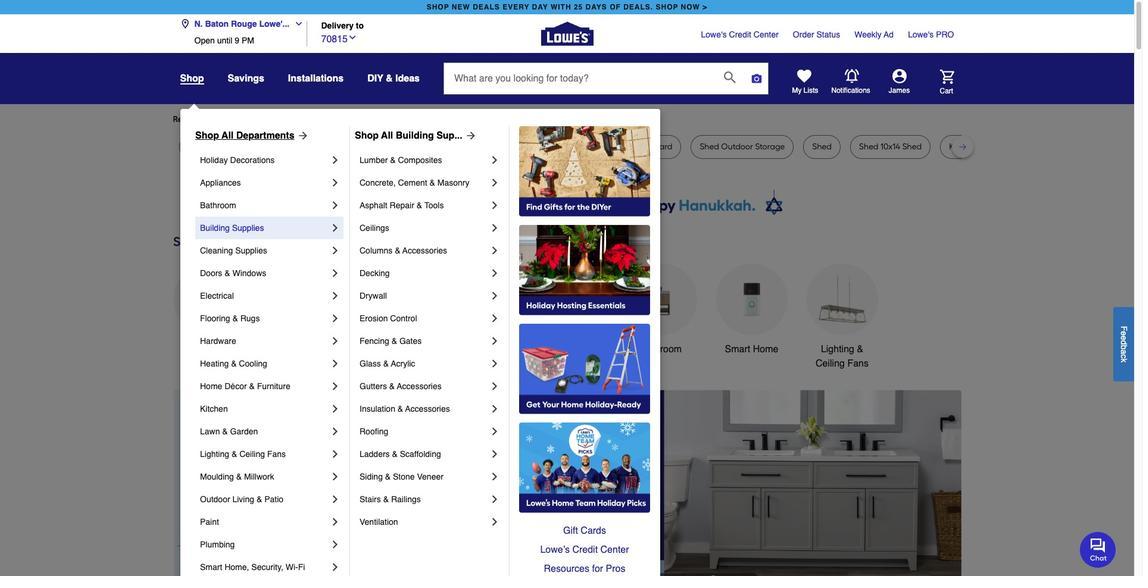 Task type: locate. For each thing, give the bounding box(es) containing it.
lowe's
[[701, 30, 727, 39], [908, 30, 934, 39]]

with
[[551, 3, 572, 11]]

accessories down gutters & accessories link
[[405, 404, 450, 414]]

1 shed from the left
[[700, 142, 719, 152]]

lowe's for lowe's pro
[[908, 30, 934, 39]]

chevron right image
[[329, 154, 341, 166], [489, 154, 501, 166], [329, 177, 341, 189], [489, 177, 501, 189], [489, 200, 501, 211], [489, 222, 501, 234], [329, 267, 341, 279], [329, 290, 341, 302], [489, 290, 501, 302], [489, 313, 501, 325], [489, 335, 501, 347], [489, 358, 501, 370], [329, 381, 341, 393], [489, 381, 501, 393], [329, 426, 341, 438], [489, 448, 501, 460], [489, 471, 501, 483], [329, 516, 341, 528], [329, 539, 341, 551]]

1 vertical spatial lighting & ceiling fans
[[200, 450, 286, 459]]

resources for pros link
[[519, 560, 650, 577]]

chevron right image for kitchen
[[329, 403, 341, 415]]

0 horizontal spatial shop
[[195, 130, 219, 141]]

ventilation
[[360, 518, 398, 527]]

tools down concrete, cement & masonry link
[[425, 201, 444, 210]]

moulding & millwork link
[[200, 466, 329, 488]]

credit for lowe's
[[729, 30, 752, 39]]

concrete,
[[360, 178, 396, 188]]

0 horizontal spatial decorations
[[230, 155, 275, 165]]

0 horizontal spatial for
[[269, 114, 280, 124]]

suggestions
[[326, 114, 373, 124]]

shop inside shop all building sup... link
[[355, 130, 379, 141]]

0 vertical spatial kitchen
[[446, 344, 478, 355]]

2 all from the left
[[381, 130, 393, 141]]

home inside "button"
[[753, 344, 779, 355]]

lowe's for lowe's credit center
[[701, 30, 727, 39]]

chevron right image for flooring & rugs
[[329, 313, 341, 325]]

control
[[390, 314, 417, 323]]

appliances down holiday
[[200, 178, 241, 188]]

kitchen for kitchen faucets
[[446, 344, 478, 355]]

kitchen faucets button
[[445, 264, 516, 357]]

lawn mower
[[188, 142, 237, 152]]

chevron right image
[[329, 200, 341, 211], [329, 222, 341, 234], [329, 245, 341, 257], [489, 245, 501, 257], [489, 267, 501, 279], [329, 313, 341, 325], [329, 335, 341, 347], [329, 358, 341, 370], [329, 403, 341, 415], [489, 403, 501, 415], [489, 426, 501, 438], [329, 448, 341, 460], [329, 471, 341, 483], [329, 494, 341, 506], [489, 494, 501, 506], [489, 516, 501, 528], [329, 562, 341, 574]]

& for lumber & composites link
[[390, 155, 396, 165]]

decorations for christmas
[[364, 359, 415, 369]]

center up pros
[[601, 545, 629, 556]]

0 vertical spatial building
[[396, 130, 434, 141]]

0 horizontal spatial center
[[601, 545, 629, 556]]

furniture
[[257, 382, 290, 391]]

1 horizontal spatial kitchen
[[446, 344, 478, 355]]

insulation & accessories link
[[360, 398, 489, 420]]

0 horizontal spatial lowe's
[[701, 30, 727, 39]]

lawn
[[200, 427, 220, 437]]

1 horizontal spatial tools
[[574, 344, 596, 355]]

quikrete
[[563, 142, 595, 152]]

0 horizontal spatial all
[[222, 130, 234, 141]]

chevron right image for outdoor living & patio
[[329, 494, 341, 506]]

lowe's down >
[[701, 30, 727, 39]]

columns & accessories
[[360, 246, 447, 256]]

shed outdoor storage
[[700, 142, 785, 152]]

outdoor
[[537, 344, 571, 355], [200, 495, 230, 504]]

arrow right image
[[463, 130, 477, 142], [940, 494, 951, 506]]

1 vertical spatial credit
[[573, 545, 598, 556]]

arrow left image
[[395, 494, 406, 506]]

chevron right image for concrete, cement & masonry
[[489, 177, 501, 189]]

lowe's left pro
[[908, 30, 934, 39]]

0 vertical spatial tools
[[425, 201, 444, 210]]

2 vertical spatial accessories
[[405, 404, 450, 414]]

0 horizontal spatial bathroom
[[200, 201, 236, 210]]

shop for shop all departments
[[195, 130, 219, 141]]

1 vertical spatial tools
[[574, 344, 596, 355]]

diy & ideas button
[[368, 68, 420, 89]]

bathroom link
[[200, 194, 329, 217]]

searches
[[232, 114, 267, 124]]

smart home, security, wi-fi link
[[200, 556, 329, 577]]

shop all departments link
[[195, 129, 309, 143]]

holiday hosting essentials. image
[[519, 225, 650, 316]]

supplies up windows at left top
[[235, 246, 267, 256]]

smart inside smart home, security, wi-fi link
[[200, 563, 222, 572]]

building inside shop all building sup... link
[[396, 130, 434, 141]]

center left order on the right
[[754, 30, 779, 39]]

new
[[452, 3, 470, 11]]

holiday decorations
[[200, 155, 275, 165]]

shop new deals every day with 25 days of deals. shop now > link
[[424, 0, 710, 14]]

None search field
[[444, 63, 769, 106]]

lighting & ceiling fans link
[[200, 443, 329, 466]]

shop for shop all building sup...
[[355, 130, 379, 141]]

chevron right image for lawn & garden
[[329, 426, 341, 438]]

all up door interior
[[381, 130, 393, 141]]

1 horizontal spatial arrow right image
[[940, 494, 951, 506]]

1 vertical spatial bathroom
[[641, 344, 682, 355]]

garden
[[230, 427, 258, 437]]

shop up lawn mower
[[195, 130, 219, 141]]

accessories up insulation & accessories link
[[397, 382, 442, 391]]

lowe's home team holiday picks. image
[[519, 423, 650, 513]]

2 shed from the left
[[813, 142, 832, 152]]

open until 9 pm
[[194, 36, 254, 45]]

building inside building supplies link
[[200, 223, 230, 233]]

open
[[194, 36, 215, 45]]

chevron down image
[[290, 19, 304, 29], [348, 32, 357, 42]]

0 vertical spatial outdoor
[[537, 344, 571, 355]]

0 vertical spatial lighting & ceiling fans
[[816, 344, 869, 369]]

accessories inside gutters & accessories link
[[397, 382, 442, 391]]

recommended searches for you heading
[[173, 114, 962, 126]]

& for insulation & accessories link
[[398, 404, 403, 414]]

chevron right image for doors & windows
[[329, 267, 341, 279]]

1 horizontal spatial credit
[[729, 30, 752, 39]]

0 vertical spatial arrow right image
[[463, 130, 477, 142]]

get your home holiday-ready. image
[[519, 324, 650, 415]]

1 horizontal spatial lighting & ceiling fans
[[816, 344, 869, 369]]

diy
[[368, 73, 383, 84]]

accessories inside columns & accessories link
[[403, 246, 447, 256]]

chevron right image for ladders & scaffolding
[[489, 448, 501, 460]]

chevron right image for glass & acrylic
[[489, 358, 501, 370]]

shed right storage
[[813, 142, 832, 152]]

lowe's credit center link
[[519, 541, 650, 560]]

credit inside lowe's credit center link
[[573, 545, 598, 556]]

kitchen inside button
[[446, 344, 478, 355]]

1 vertical spatial center
[[601, 545, 629, 556]]

appliances up heating
[[185, 344, 232, 355]]

0 vertical spatial ceiling
[[816, 359, 845, 369]]

asphalt repair & tools link
[[360, 194, 489, 217]]

1 vertical spatial smart
[[200, 563, 222, 572]]

smart inside smart home "button"
[[725, 344, 751, 355]]

& inside "link"
[[225, 269, 230, 278]]

1 horizontal spatial for
[[375, 114, 385, 124]]

1 vertical spatial building
[[200, 223, 230, 233]]

millwork
[[244, 472, 274, 482]]

for up door
[[375, 114, 385, 124]]

& for moulding & millwork link
[[236, 472, 242, 482]]

shop up door
[[355, 130, 379, 141]]

k
[[1120, 358, 1129, 363]]

chevron right image for ventilation
[[489, 516, 501, 528]]

0 horizontal spatial lighting
[[200, 450, 229, 459]]

departments
[[236, 130, 295, 141]]

accessories for gutters & accessories
[[397, 382, 442, 391]]

you up arrow right icon
[[281, 114, 295, 124]]

day
[[532, 3, 548, 11]]

1 horizontal spatial bathroom
[[641, 344, 682, 355]]

0 horizontal spatial credit
[[573, 545, 598, 556]]

0 vertical spatial chevron down image
[[290, 19, 304, 29]]

decking link
[[360, 262, 489, 285]]

Search Query text field
[[444, 63, 715, 94]]

home
[[753, 344, 779, 355], [200, 382, 222, 391]]

outdoor up equipment
[[537, 344, 571, 355]]

0 horizontal spatial shop
[[427, 3, 449, 11]]

& for gutters & accessories link
[[389, 382, 395, 391]]

0 horizontal spatial arrow right image
[[463, 130, 477, 142]]

shop left new
[[427, 3, 449, 11]]

chevron right image for plumbing
[[329, 539, 341, 551]]

chevron down image down to
[[348, 32, 357, 42]]

credit up "search" image
[[729, 30, 752, 39]]

ceiling
[[816, 359, 845, 369], [240, 450, 265, 459]]

concrete, cement & masonry
[[360, 178, 470, 188]]

chevron right image for bathroom
[[329, 200, 341, 211]]

2 shop from the left
[[355, 130, 379, 141]]

stairs & railings link
[[360, 488, 489, 511]]

wi-
[[286, 563, 298, 572]]

outdoor for outdoor living & patio
[[200, 495, 230, 504]]

1 horizontal spatial decorations
[[364, 359, 415, 369]]

chevron right image for insulation & accessories
[[489, 403, 501, 415]]

chevron right image for erosion control
[[489, 313, 501, 325]]

supplies for building supplies
[[232, 223, 264, 233]]

weekly ad
[[855, 30, 894, 39]]

chevron right image for stairs & railings
[[489, 494, 501, 506]]

outdoor down moulding
[[200, 495, 230, 504]]

you for more suggestions for you
[[387, 114, 401, 124]]

0 horizontal spatial building
[[200, 223, 230, 233]]

plumbing link
[[200, 534, 329, 556]]

up to 40 percent off select vanities. plus, get free local delivery on select vanities. image
[[384, 390, 962, 577]]

building up interior on the left
[[396, 130, 434, 141]]

2 lowe's from the left
[[908, 30, 934, 39]]

holiday decorations link
[[200, 149, 329, 172]]

chevron right image for holiday decorations
[[329, 154, 341, 166]]

lowe's home improvement cart image
[[940, 69, 954, 84]]

accessories inside insulation & accessories link
[[405, 404, 450, 414]]

all for departments
[[222, 130, 234, 141]]

outdoor living & patio
[[200, 495, 284, 504]]

chevron right image for gutters & accessories
[[489, 381, 501, 393]]

0 vertical spatial accessories
[[403, 246, 447, 256]]

1 vertical spatial fans
[[267, 450, 286, 459]]

door interior
[[369, 142, 416, 152]]

chevron right image for ceilings
[[489, 222, 501, 234]]

for for searches
[[269, 114, 280, 124]]

0 vertical spatial credit
[[729, 30, 752, 39]]

1 horizontal spatial shop
[[355, 130, 379, 141]]

hardware link
[[200, 330, 329, 353]]

peel stick wallpaper
[[264, 142, 341, 152]]

tools inside asphalt repair & tools link
[[425, 201, 444, 210]]

chevron right image for smart home, security, wi-fi
[[329, 562, 341, 574]]

0 horizontal spatial outdoor
[[200, 495, 230, 504]]

credit up resources for pros link
[[573, 545, 598, 556]]

1 horizontal spatial you
[[387, 114, 401, 124]]

supplies up cleaning supplies on the left
[[232, 223, 264, 233]]

building supplies
[[200, 223, 264, 233]]

0 horizontal spatial smart
[[200, 563, 222, 572]]

1 horizontal spatial fans
[[848, 359, 869, 369]]

ad
[[884, 30, 894, 39]]

kitchen left faucets
[[446, 344, 478, 355]]

for
[[269, 114, 280, 124], [375, 114, 385, 124], [592, 564, 603, 575]]

decorations for holiday
[[230, 155, 275, 165]]

kitchen up lawn
[[200, 404, 228, 414]]

1 lowe's from the left
[[701, 30, 727, 39]]

for up the 'departments' at the left of the page
[[269, 114, 280, 124]]

decorations down christmas
[[364, 359, 415, 369]]

status
[[817, 30, 841, 39]]

building up cleaning
[[200, 223, 230, 233]]

1 vertical spatial chevron down image
[[348, 32, 357, 42]]

building
[[396, 130, 434, 141], [200, 223, 230, 233]]

1 vertical spatial accessories
[[397, 382, 442, 391]]

pm
[[242, 36, 254, 45]]

decorations inside button
[[364, 359, 415, 369]]

all for building
[[381, 130, 393, 141]]

appliances link
[[200, 172, 329, 194]]

& for lighting & ceiling fans link
[[232, 450, 237, 459]]

outdoor inside outdoor tools & equipment
[[537, 344, 571, 355]]

shed left "10x14"
[[859, 142, 879, 152]]

0 horizontal spatial you
[[281, 114, 295, 124]]

1 horizontal spatial shop
[[656, 3, 679, 11]]

ideas
[[396, 73, 420, 84]]

0 horizontal spatial kitchen
[[200, 404, 228, 414]]

e up b
[[1120, 336, 1129, 340]]

1 horizontal spatial all
[[381, 130, 393, 141]]

chevron down image left 'delivery'
[[290, 19, 304, 29]]

home,
[[225, 563, 249, 572]]

1 all from the left
[[222, 130, 234, 141]]

1 horizontal spatial center
[[754, 30, 779, 39]]

1 horizontal spatial building
[[396, 130, 434, 141]]

chat invite button image
[[1080, 532, 1117, 568]]

chevron right image for siding & stone veneer
[[489, 471, 501, 483]]

decorations down peel
[[230, 155, 275, 165]]

shed for shed
[[813, 142, 832, 152]]

shop left the now
[[656, 3, 679, 11]]

refrigerator
[[443, 142, 488, 152]]

e up d
[[1120, 331, 1129, 336]]

shed
[[700, 142, 719, 152], [813, 142, 832, 152], [859, 142, 879, 152], [903, 142, 922, 152]]

credit for lowe's
[[573, 545, 598, 556]]

shed right "10x14"
[[903, 142, 922, 152]]

1 vertical spatial appliances
[[185, 344, 232, 355]]

you for recommended searches for you
[[281, 114, 295, 124]]

shop 25 days of deals by category image
[[173, 232, 962, 252]]

0 vertical spatial lighting
[[821, 344, 855, 355]]

bathroom inside button
[[641, 344, 682, 355]]

0 horizontal spatial chevron down image
[[290, 19, 304, 29]]

1 horizontal spatial smart
[[725, 344, 751, 355]]

accessories up decking "link"
[[403, 246, 447, 256]]

1 horizontal spatial ceiling
[[816, 359, 845, 369]]

0 horizontal spatial ceiling
[[240, 450, 265, 459]]

smart home, security, wi-fi
[[200, 563, 305, 572]]

lowe's credit center
[[540, 545, 629, 556]]

bathroom inside bathroom link
[[200, 201, 236, 210]]

1 vertical spatial supplies
[[235, 246, 267, 256]]

1 horizontal spatial lighting
[[821, 344, 855, 355]]

0 vertical spatial appliances
[[200, 178, 241, 188]]

shop inside shop all departments link
[[195, 130, 219, 141]]

repair
[[390, 201, 414, 210]]

1 vertical spatial decorations
[[364, 359, 415, 369]]

fans inside button
[[848, 359, 869, 369]]

décor
[[225, 382, 247, 391]]

tools up equipment
[[574, 344, 596, 355]]

0 horizontal spatial fans
[[267, 450, 286, 459]]

1 you from the left
[[281, 114, 295, 124]]

arrow right image
[[295, 130, 309, 142]]

center
[[754, 30, 779, 39], [601, 545, 629, 556]]

lighting & ceiling fans button
[[807, 264, 878, 371]]

1 e from the top
[[1120, 331, 1129, 336]]

0 vertical spatial center
[[754, 30, 779, 39]]

& inside "link"
[[383, 359, 389, 369]]

chevron right image for roofing
[[489, 426, 501, 438]]

chevron down image inside n. baton rouge lowe'... button
[[290, 19, 304, 29]]

0 horizontal spatial lighting & ceiling fans
[[200, 450, 286, 459]]

you up shop all building sup...
[[387, 114, 401, 124]]

chevron right image for columns & accessories
[[489, 245, 501, 257]]

outdoor for outdoor tools & equipment
[[537, 344, 571, 355]]

0 vertical spatial home
[[753, 344, 779, 355]]

lowe's wishes you and your family a happy hanukkah. image
[[173, 190, 962, 220]]

0 vertical spatial decorations
[[230, 155, 275, 165]]

for left pros
[[592, 564, 603, 575]]

1 shop from the left
[[195, 130, 219, 141]]

1 vertical spatial outdoor
[[200, 495, 230, 504]]

heating
[[200, 359, 229, 369]]

& for ladders & scaffolding link
[[392, 450, 398, 459]]

decorations
[[230, 155, 275, 165], [364, 359, 415, 369]]

shed 10x14 shed
[[859, 142, 922, 152]]

smart for smart home
[[725, 344, 751, 355]]

shed for shed outdoor storage
[[700, 142, 719, 152]]

0 horizontal spatial tools
[[425, 201, 444, 210]]

1 vertical spatial arrow right image
[[940, 494, 951, 506]]

3 shed from the left
[[859, 142, 879, 152]]

1 vertical spatial lighting
[[200, 450, 229, 459]]

deals
[[473, 3, 500, 11]]

of
[[610, 3, 621, 11]]

electrical link
[[200, 285, 329, 307]]

2 you from the left
[[387, 114, 401, 124]]

1 horizontal spatial lowe's
[[908, 30, 934, 39]]

shed left outdoor at the right top of page
[[700, 142, 719, 152]]

christmas decorations
[[364, 344, 415, 369]]

insulation
[[360, 404, 395, 414]]

accessories
[[403, 246, 447, 256], [397, 382, 442, 391], [405, 404, 450, 414]]

shop
[[180, 73, 204, 84]]

chevron right image for drywall
[[489, 290, 501, 302]]

outdoor tools & equipment
[[537, 344, 605, 369]]

1 horizontal spatial home
[[753, 344, 779, 355]]

1 vertical spatial kitchen
[[200, 404, 228, 414]]

0 vertical spatial bathroom
[[200, 201, 236, 210]]

all up "mower"
[[222, 130, 234, 141]]

1 horizontal spatial outdoor
[[537, 344, 571, 355]]

1 vertical spatial home
[[200, 382, 222, 391]]

0 vertical spatial supplies
[[232, 223, 264, 233]]

0 vertical spatial smart
[[725, 344, 751, 355]]

1 vertical spatial ceiling
[[240, 450, 265, 459]]

lumber & composites link
[[360, 149, 489, 172]]

1 horizontal spatial chevron down image
[[348, 32, 357, 42]]

credit inside the lowe's credit center link
[[729, 30, 752, 39]]

0 vertical spatial fans
[[848, 359, 869, 369]]



Task type: vqa. For each thing, say whether or not it's contained in the screenshot.
mirror
no



Task type: describe. For each thing, give the bounding box(es) containing it.
asphalt
[[360, 201, 388, 210]]

fencing
[[360, 337, 389, 346]]

smart for smart home, security, wi-fi
[[200, 563, 222, 572]]

rugs
[[240, 314, 260, 323]]

chevron right image for hardware
[[329, 335, 341, 347]]

every
[[503, 3, 530, 11]]

lighting & ceiling fans inside button
[[816, 344, 869, 369]]

flooring & rugs
[[200, 314, 260, 323]]

resources for pros
[[544, 564, 626, 575]]

tools inside outdoor tools & equipment
[[574, 344, 596, 355]]

accessories for columns & accessories
[[403, 246, 447, 256]]

flooring
[[200, 314, 230, 323]]

& for flooring & rugs link at the bottom of the page
[[233, 314, 238, 323]]

siding
[[360, 472, 383, 482]]

ladders & scaffolding link
[[360, 443, 489, 466]]

paint
[[200, 518, 219, 527]]

cleaning
[[200, 246, 233, 256]]

chevron right image for home décor & furniture
[[329, 381, 341, 393]]

faucets
[[481, 344, 515, 355]]

my lists
[[792, 86, 819, 95]]

chevron right image for cleaning supplies
[[329, 245, 341, 257]]

9
[[235, 36, 239, 45]]

gift cards link
[[519, 522, 650, 541]]

shed for shed 10x14 shed
[[859, 142, 879, 152]]

outdoor living & patio link
[[200, 488, 329, 511]]

days
[[586, 3, 607, 11]]

& for diy & ideas button
[[386, 73, 393, 84]]

composites
[[398, 155, 442, 165]]

a
[[1120, 350, 1129, 354]]

cart button
[[923, 69, 954, 96]]

center for lowe's credit center
[[601, 545, 629, 556]]

more suggestions for you
[[305, 114, 401, 124]]

lighting inside lighting & ceiling fans button
[[821, 344, 855, 355]]

2 e from the top
[[1120, 336, 1129, 340]]

& for glass & acrylic "link"
[[383, 359, 389, 369]]

for for suggestions
[[375, 114, 385, 124]]

center for lowe's credit center
[[754, 30, 779, 39]]

chevron right image for lumber & composites
[[489, 154, 501, 166]]

chevron right image for decking
[[489, 267, 501, 279]]

living
[[233, 495, 254, 504]]

4 shed from the left
[[903, 142, 922, 152]]

chevron right image for paint
[[329, 516, 341, 528]]

2 shop from the left
[[656, 3, 679, 11]]

ceilings
[[360, 223, 389, 233]]

rouge
[[231, 19, 257, 29]]

camera image
[[751, 73, 763, 85]]

mower
[[211, 142, 237, 152]]

0 horizontal spatial home
[[200, 382, 222, 391]]

appliances button
[[173, 264, 244, 357]]

25 days of deals. don't miss deals every day. same-day delivery on in-stock orders placed by 2 p m. image
[[173, 390, 365, 577]]

concrete, cement & masonry link
[[360, 172, 489, 194]]

find gifts for the diyer. image
[[519, 126, 650, 217]]

chevron right image for fencing & gates
[[489, 335, 501, 347]]

ladders & scaffolding
[[360, 450, 441, 459]]

lawn & garden
[[200, 427, 258, 437]]

appliances inside button
[[185, 344, 232, 355]]

equipment
[[548, 359, 594, 369]]

weekly ad link
[[855, 29, 894, 41]]

& inside button
[[857, 344, 864, 355]]

1 shop from the left
[[427, 3, 449, 11]]

chevron right image for asphalt repair & tools
[[489, 200, 501, 211]]

roofing link
[[360, 420, 489, 443]]

chevron right image for lighting & ceiling fans
[[329, 448, 341, 460]]

& inside outdoor tools & equipment
[[599, 344, 605, 355]]

columns
[[360, 246, 393, 256]]

location image
[[180, 19, 190, 29]]

& for "stairs & railings" link
[[383, 495, 389, 504]]

installations
[[288, 73, 344, 84]]

fencing & gates
[[360, 337, 422, 346]]

resources
[[544, 564, 590, 575]]

chevron down image inside 70815 button
[[348, 32, 357, 42]]

more
[[305, 114, 324, 124]]

interior
[[389, 142, 416, 152]]

chevron right image for heating & cooling
[[329, 358, 341, 370]]

ceilings link
[[360, 217, 489, 239]]

heating & cooling link
[[200, 353, 329, 375]]

recommended
[[173, 114, 230, 124]]

james button
[[871, 69, 928, 95]]

savings button
[[228, 68, 264, 89]]

now
[[681, 3, 700, 11]]

>
[[703, 3, 708, 11]]

weekly
[[855, 30, 882, 39]]

stairs & railings
[[360, 495, 421, 504]]

b
[[1120, 345, 1129, 350]]

stone
[[393, 472, 415, 482]]

f e e d b a c k button
[[1114, 307, 1135, 382]]

cooling
[[239, 359, 267, 369]]

& for doors & windows "link"
[[225, 269, 230, 278]]

veneer
[[417, 472, 444, 482]]

door
[[369, 142, 387, 152]]

lowe's
[[540, 545, 570, 556]]

roofing
[[360, 427, 388, 437]]

savings
[[228, 73, 264, 84]]

chevron right image for electrical
[[329, 290, 341, 302]]

lowe's home improvement lists image
[[797, 69, 812, 83]]

lowe's home improvement logo image
[[541, 7, 594, 60]]

order status link
[[793, 29, 841, 41]]

lowe's home improvement notification center image
[[845, 69, 859, 83]]

home décor & furniture link
[[200, 375, 329, 398]]

asphalt repair & tools
[[360, 201, 444, 210]]

moulding
[[200, 472, 234, 482]]

& for lawn & garden link at the left of the page
[[222, 427, 228, 437]]

lighting inside lighting & ceiling fans link
[[200, 450, 229, 459]]

lowe's pro
[[908, 30, 954, 39]]

d
[[1120, 340, 1129, 345]]

ceiling inside button
[[816, 359, 845, 369]]

accessories for insulation & accessories
[[405, 404, 450, 414]]

cleaning supplies
[[200, 246, 267, 256]]

windows
[[233, 269, 266, 278]]

glass
[[360, 359, 381, 369]]

hardware
[[200, 337, 236, 346]]

kitchen for kitchen
[[200, 404, 228, 414]]

until
[[217, 36, 232, 45]]

& for heating & cooling link
[[231, 359, 237, 369]]

drywall
[[360, 291, 387, 301]]

shop all departments
[[195, 130, 295, 141]]

supplies for cleaning supplies
[[235, 246, 267, 256]]

flooring & rugs link
[[200, 307, 329, 330]]

christmas decorations button
[[354, 264, 426, 371]]

hardie
[[623, 142, 648, 152]]

search image
[[724, 71, 736, 83]]

chevron right image for moulding & millwork
[[329, 471, 341, 483]]

insulation & accessories
[[360, 404, 450, 414]]

shop new deals every day with 25 days of deals. shop now >
[[427, 3, 708, 11]]

fencing & gates link
[[360, 330, 489, 353]]

my
[[792, 86, 802, 95]]

chevron right image for building supplies
[[329, 222, 341, 234]]

& for fencing & gates link
[[392, 337, 397, 346]]

arrow right image inside shop all building sup... link
[[463, 130, 477, 142]]

chevron right image for appliances
[[329, 177, 341, 189]]

70815 button
[[321, 31, 357, 46]]

f e e d b a c k
[[1120, 326, 1129, 363]]

& for siding & stone veneer link
[[385, 472, 391, 482]]

2 horizontal spatial for
[[592, 564, 603, 575]]

shop button
[[180, 73, 204, 85]]

stairs
[[360, 495, 381, 504]]

& for columns & accessories link
[[395, 246, 401, 256]]

order
[[793, 30, 815, 39]]

columns & accessories link
[[360, 239, 489, 262]]



